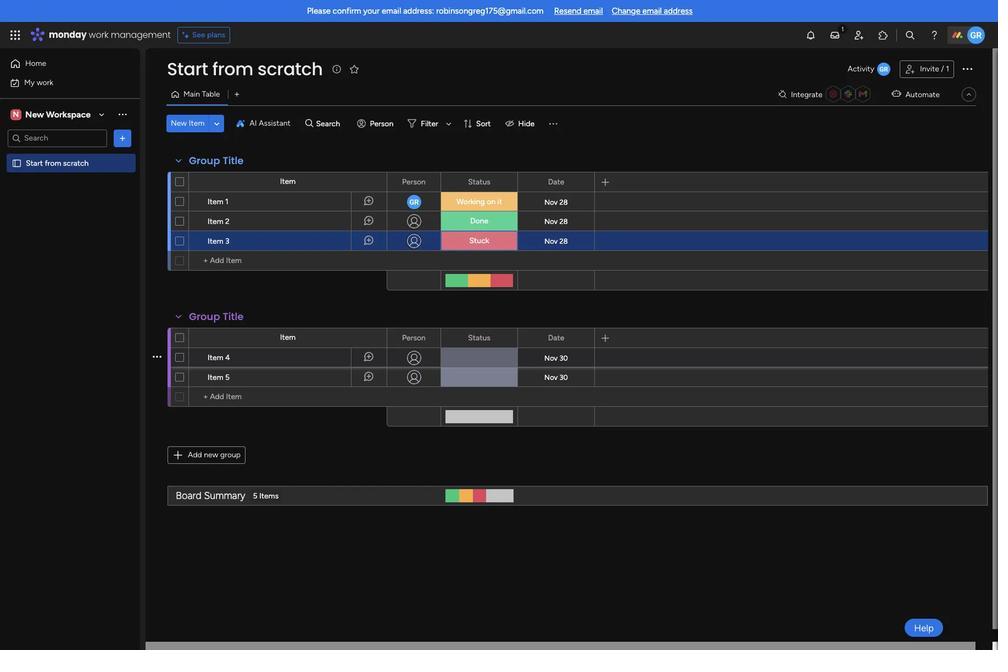 Task type: locate. For each thing, give the bounding box(es) containing it.
2 28 from the top
[[560, 217, 568, 226]]

from up add view icon
[[212, 57, 253, 81]]

management
[[111, 29, 171, 41]]

new item button
[[166, 115, 209, 132]]

group title field up the 'item 4'
[[186, 310, 246, 324]]

title
[[223, 154, 244, 168], [223, 310, 244, 324]]

5
[[225, 373, 230, 382], [253, 491, 257, 501]]

email right resend
[[584, 6, 603, 16]]

menu image
[[548, 118, 559, 129]]

0 vertical spatial 5
[[225, 373, 230, 382]]

invite / 1
[[920, 64, 949, 74]]

ai logo image
[[236, 119, 245, 128]]

group title
[[189, 154, 244, 168], [189, 310, 244, 324]]

Person field
[[400, 176, 429, 188], [400, 332, 429, 344]]

email for resend email
[[584, 6, 603, 16]]

1 vertical spatial work
[[37, 78, 53, 87]]

1 vertical spatial nov 28
[[545, 217, 568, 226]]

2 date from the top
[[548, 333, 564, 343]]

title down ai logo
[[223, 154, 244, 168]]

1 up 2
[[225, 197, 228, 207]]

2 horizontal spatial email
[[643, 6, 662, 16]]

0 horizontal spatial email
[[382, 6, 401, 16]]

from
[[212, 57, 253, 81], [45, 159, 61, 168]]

email right change
[[643, 6, 662, 16]]

0 vertical spatial status
[[468, 177, 491, 187]]

1 vertical spatial from
[[45, 159, 61, 168]]

sort button
[[459, 115, 498, 132]]

Search in workspace field
[[23, 132, 92, 145]]

1 vertical spatial scratch
[[63, 159, 89, 168]]

workspace options image
[[117, 109, 128, 120]]

3 nov 28 from the top
[[545, 237, 568, 245]]

greg robinson image
[[968, 26, 985, 44]]

2 email from the left
[[584, 6, 603, 16]]

work for my
[[37, 78, 53, 87]]

Status field
[[465, 176, 493, 188], [465, 332, 493, 344]]

2
[[225, 217, 230, 226]]

public board image
[[12, 158, 22, 168]]

1 horizontal spatial options image
[[961, 62, 974, 75]]

2 nov 28 from the top
[[545, 217, 568, 226]]

my work button
[[7, 74, 118, 91]]

0 vertical spatial group title field
[[186, 154, 246, 168]]

board
[[176, 490, 201, 502]]

integrate
[[791, 90, 823, 99]]

1 horizontal spatial work
[[89, 29, 109, 41]]

0 vertical spatial date
[[548, 177, 564, 187]]

workspace selection element
[[10, 108, 92, 121]]

workspace
[[46, 109, 91, 120]]

1 horizontal spatial start
[[167, 57, 208, 81]]

3 nov from the top
[[545, 237, 558, 245]]

scratch
[[258, 57, 323, 81], [63, 159, 89, 168]]

1 horizontal spatial new
[[171, 119, 187, 128]]

email right your at the top of the page
[[382, 6, 401, 16]]

1 horizontal spatial from
[[212, 57, 253, 81]]

1 group title from the top
[[189, 154, 244, 168]]

3 28 from the top
[[560, 237, 568, 245]]

1 horizontal spatial start from scratch
[[167, 57, 323, 81]]

group title up the 'item 4'
[[189, 310, 244, 324]]

Date field
[[545, 176, 567, 188], [545, 332, 567, 344]]

0 vertical spatial person field
[[400, 176, 429, 188]]

1 right /
[[946, 64, 949, 74]]

arrow down image
[[442, 117, 455, 130]]

item 1
[[208, 197, 228, 207]]

start
[[167, 57, 208, 81], [26, 159, 43, 168]]

add new group
[[188, 451, 241, 460]]

group
[[189, 154, 220, 168], [189, 310, 220, 324]]

start from scratch
[[167, 57, 323, 81], [26, 159, 89, 168]]

group down angle down image
[[189, 154, 220, 168]]

robinsongreg175@gmail.com
[[436, 6, 544, 16]]

group title field down angle down image
[[186, 154, 246, 168]]

filter
[[421, 119, 438, 128]]

1 vertical spatial group
[[189, 310, 220, 324]]

title up 4
[[223, 310, 244, 324]]

1 email from the left
[[382, 6, 401, 16]]

work right my
[[37, 78, 53, 87]]

2 status field from the top
[[465, 332, 493, 344]]

date
[[548, 177, 564, 187], [548, 333, 564, 343]]

28
[[560, 198, 568, 206], [560, 217, 568, 226], [560, 237, 568, 245]]

search everything image
[[905, 30, 916, 41]]

new right n
[[25, 109, 44, 120]]

1 28 from the top
[[560, 198, 568, 206]]

0 vertical spatial + add item text field
[[195, 254, 382, 268]]

nov 28 for done
[[545, 217, 568, 226]]

on
[[487, 197, 496, 207]]

1 vertical spatial group title field
[[186, 310, 246, 324]]

apps image
[[878, 30, 889, 41]]

collapse board header image
[[965, 90, 974, 99]]

from down search in workspace field
[[45, 159, 61, 168]]

date for first date 'field' from the bottom
[[548, 333, 564, 343]]

person field for 2nd group title "field" from the top of the page
[[400, 332, 429, 344]]

item inside button
[[189, 119, 205, 128]]

status
[[468, 177, 491, 187], [468, 333, 491, 343]]

help button
[[905, 619, 943, 637]]

new for new item
[[171, 119, 187, 128]]

stuck
[[469, 236, 489, 246]]

1 vertical spatial date
[[548, 333, 564, 343]]

1 person field from the top
[[400, 176, 429, 188]]

1 vertical spatial 30
[[560, 373, 568, 382]]

email
[[382, 6, 401, 16], [584, 6, 603, 16], [643, 6, 662, 16]]

work right 'monday' at top left
[[89, 29, 109, 41]]

0 vertical spatial 28
[[560, 198, 568, 206]]

1 vertical spatial status field
[[465, 332, 493, 344]]

1 nov 28 from the top
[[545, 198, 568, 206]]

see plans
[[192, 30, 225, 40]]

ai assistant
[[250, 119, 291, 128]]

group title down angle down image
[[189, 154, 244, 168]]

options image down workspace options image
[[117, 133, 128, 144]]

board summary
[[176, 490, 245, 502]]

please confirm your email address: robinsongreg175@gmail.com
[[307, 6, 544, 16]]

0 vertical spatial start
[[167, 57, 208, 81]]

1 vertical spatial status
[[468, 333, 491, 343]]

1 nov 30 from the top
[[545, 354, 568, 362]]

0 horizontal spatial work
[[37, 78, 53, 87]]

from inside start from scratch list box
[[45, 159, 61, 168]]

0 vertical spatial group title
[[189, 154, 244, 168]]

0 vertical spatial date field
[[545, 176, 567, 188]]

/
[[941, 64, 944, 74]]

2 vertical spatial nov 28
[[545, 237, 568, 245]]

1 horizontal spatial 1
[[946, 64, 949, 74]]

options image right /
[[961, 62, 974, 75]]

new inside button
[[171, 119, 187, 128]]

1 vertical spatial + add item text field
[[195, 391, 382, 404]]

0 horizontal spatial scratch
[[63, 159, 89, 168]]

5 items
[[253, 491, 279, 501]]

1 vertical spatial date field
[[545, 332, 567, 344]]

1 vertical spatial title
[[223, 310, 244, 324]]

new down main
[[171, 119, 187, 128]]

my
[[24, 78, 35, 87]]

2 title from the top
[[223, 310, 244, 324]]

1 vertical spatial start
[[26, 159, 43, 168]]

0 vertical spatial person
[[370, 119, 394, 128]]

3 email from the left
[[643, 6, 662, 16]]

1 vertical spatial group title
[[189, 310, 244, 324]]

person
[[370, 119, 394, 128], [402, 177, 426, 187], [402, 333, 426, 343]]

resend email link
[[554, 6, 603, 16]]

1 date from the top
[[548, 177, 564, 187]]

0 horizontal spatial new
[[25, 109, 44, 120]]

start right the 'public board' 'icon'
[[26, 159, 43, 168]]

item 4
[[208, 353, 230, 363]]

0 vertical spatial 1
[[946, 64, 949, 74]]

+ Add Item text field
[[195, 254, 382, 268], [195, 391, 382, 404]]

nov 30
[[545, 354, 568, 362], [545, 373, 568, 382]]

work for monday
[[89, 29, 109, 41]]

1 status from the top
[[468, 177, 491, 187]]

start from scratch down search in workspace field
[[26, 159, 89, 168]]

0 vertical spatial 30
[[560, 354, 568, 362]]

start up main
[[167, 57, 208, 81]]

nov
[[545, 198, 558, 206], [545, 217, 558, 226], [545, 237, 558, 245], [545, 354, 558, 362], [545, 373, 558, 382]]

1
[[946, 64, 949, 74], [225, 197, 228, 207]]

done
[[470, 216, 489, 226]]

ai assistant button
[[232, 115, 295, 132]]

inbox image
[[830, 30, 841, 41]]

0 vertical spatial group
[[189, 154, 220, 168]]

see
[[192, 30, 205, 40]]

work
[[89, 29, 109, 41], [37, 78, 53, 87]]

status for 2nd group title "field" from the top of the page
[[468, 333, 491, 343]]

2 status from the top
[[468, 333, 491, 343]]

1 horizontal spatial email
[[584, 6, 603, 16]]

1 group from the top
[[189, 154, 220, 168]]

your
[[363, 6, 380, 16]]

address:
[[403, 6, 434, 16]]

see plans button
[[177, 27, 230, 43]]

nov 28
[[545, 198, 568, 206], [545, 217, 568, 226], [545, 237, 568, 245]]

1 vertical spatial 1
[[225, 197, 228, 207]]

2 person field from the top
[[400, 332, 429, 344]]

1 vertical spatial person field
[[400, 332, 429, 344]]

0 vertical spatial nov 28
[[545, 198, 568, 206]]

start inside start from scratch list box
[[26, 159, 43, 168]]

1 horizontal spatial scratch
[[258, 57, 323, 81]]

0 horizontal spatial start from scratch
[[26, 159, 89, 168]]

new
[[25, 109, 44, 120], [171, 119, 187, 128]]

1 vertical spatial nov 30
[[545, 373, 568, 382]]

5 down 4
[[225, 373, 230, 382]]

2 vertical spatial 28
[[560, 237, 568, 245]]

assistant
[[259, 119, 291, 128]]

new inside workspace selection element
[[25, 109, 44, 120]]

status field for person field related to second group title "field" from the bottom of the page
[[465, 176, 493, 188]]

0 vertical spatial status field
[[465, 176, 493, 188]]

1 vertical spatial 5
[[253, 491, 257, 501]]

monday
[[49, 29, 87, 41]]

options image
[[961, 62, 974, 75], [117, 133, 128, 144]]

0 horizontal spatial options image
[[117, 133, 128, 144]]

scratch left show board description icon
[[258, 57, 323, 81]]

5 nov from the top
[[545, 373, 558, 382]]

activity button
[[844, 60, 896, 78]]

main
[[184, 90, 200, 99]]

2 group from the top
[[189, 310, 220, 324]]

option
[[0, 153, 140, 155]]

0 vertical spatial nov 30
[[545, 354, 568, 362]]

summary
[[204, 490, 245, 502]]

group up the 'item 4'
[[189, 310, 220, 324]]

2 vertical spatial person
[[402, 333, 426, 343]]

change email address
[[612, 6, 693, 16]]

1 + add item text field from the top
[[195, 254, 382, 268]]

start from scratch up add view icon
[[167, 57, 323, 81]]

select product image
[[10, 30, 21, 41]]

0 horizontal spatial start
[[26, 159, 43, 168]]

2 group title from the top
[[189, 310, 244, 324]]

0 horizontal spatial from
[[45, 159, 61, 168]]

1 title from the top
[[223, 154, 244, 168]]

4
[[225, 353, 230, 363]]

group
[[220, 451, 241, 460]]

hide button
[[501, 115, 541, 132]]

monday work management
[[49, 29, 171, 41]]

new item
[[171, 119, 205, 128]]

item
[[189, 119, 205, 128], [280, 177, 296, 186], [208, 197, 223, 207], [208, 217, 223, 226], [208, 237, 223, 246], [280, 333, 296, 342], [208, 353, 223, 363], [208, 373, 223, 382]]

angle down image
[[214, 120, 220, 128]]

0 vertical spatial title
[[223, 154, 244, 168]]

30
[[560, 354, 568, 362], [560, 373, 568, 382]]

1 vertical spatial 28
[[560, 217, 568, 226]]

5 left items
[[253, 491, 257, 501]]

group for 2nd group title "field" from the top of the page
[[189, 310, 220, 324]]

scratch down search in workspace field
[[63, 159, 89, 168]]

Group Title field
[[186, 154, 246, 168], [186, 310, 246, 324]]

add to favorites image
[[349, 63, 360, 74]]

person button
[[352, 115, 400, 132]]

invite / 1 button
[[900, 60, 954, 78]]

1 status field from the top
[[465, 176, 493, 188]]

notifications image
[[805, 30, 816, 41]]

0 vertical spatial work
[[89, 29, 109, 41]]

person inside popup button
[[370, 119, 394, 128]]

work inside button
[[37, 78, 53, 87]]

add
[[188, 451, 202, 460]]

1 vertical spatial start from scratch
[[26, 159, 89, 168]]

nov 28 for working on it
[[545, 198, 568, 206]]

1 inside button
[[946, 64, 949, 74]]



Task type: vqa. For each thing, say whether or not it's contained in the screenshot.
the left Assess
no



Task type: describe. For each thing, give the bounding box(es) containing it.
show board description image
[[330, 64, 344, 75]]

status for second group title "field" from the bottom of the page
[[468, 177, 491, 187]]

2 nov from the top
[[545, 217, 558, 226]]

my work
[[24, 78, 53, 87]]

start from scratch list box
[[0, 152, 140, 321]]

3
[[225, 237, 229, 246]]

add view image
[[235, 90, 239, 99]]

address
[[664, 6, 693, 16]]

28 for done
[[560, 217, 568, 226]]

0 horizontal spatial 5
[[225, 373, 230, 382]]

resend email
[[554, 6, 603, 16]]

group for second group title "field" from the bottom of the page
[[189, 154, 220, 168]]

item 5
[[208, 373, 230, 382]]

Search field
[[313, 116, 346, 131]]

1 nov from the top
[[545, 198, 558, 206]]

person field for second group title "field" from the bottom of the page
[[400, 176, 429, 188]]

Start from scratch field
[[164, 57, 326, 81]]

new for new workspace
[[25, 109, 44, 120]]

28 for working on it
[[560, 198, 568, 206]]

help
[[914, 623, 934, 634]]

title for second group title "field" from the bottom of the page
[[223, 154, 244, 168]]

resend
[[554, 6, 582, 16]]

1 vertical spatial person
[[402, 177, 426, 187]]

help image
[[929, 30, 940, 41]]

0 horizontal spatial 1
[[225, 197, 228, 207]]

item 2
[[208, 217, 230, 226]]

1 horizontal spatial 5
[[253, 491, 257, 501]]

home button
[[7, 55, 118, 73]]

activity
[[848, 64, 875, 74]]

dapulse integrations image
[[779, 90, 787, 99]]

start from scratch inside start from scratch list box
[[26, 159, 89, 168]]

main table button
[[166, 86, 228, 103]]

2 nov 30 from the top
[[545, 373, 568, 382]]

4 nov from the top
[[545, 354, 558, 362]]

new workspace
[[25, 109, 91, 120]]

group title for 2nd group title "field" from the top of the page
[[189, 310, 244, 324]]

2 group title field from the top
[[186, 310, 246, 324]]

1 30 from the top
[[560, 354, 568, 362]]

add new group button
[[168, 447, 246, 464]]

invite
[[920, 64, 939, 74]]

main table
[[184, 90, 220, 99]]

change email address link
[[612, 6, 693, 16]]

0 vertical spatial options image
[[961, 62, 974, 75]]

ai
[[250, 119, 257, 128]]

1 vertical spatial options image
[[117, 133, 128, 144]]

n
[[13, 110, 19, 119]]

2 30 from the top
[[560, 373, 568, 382]]

status field for 2nd group title "field" from the top of the page's person field
[[465, 332, 493, 344]]

sort
[[476, 119, 491, 128]]

invite members image
[[854, 30, 865, 41]]

group title for second group title "field" from the bottom of the page
[[189, 154, 244, 168]]

confirm
[[333, 6, 361, 16]]

title for 2nd group title "field" from the top of the page
[[223, 310, 244, 324]]

autopilot image
[[892, 87, 901, 101]]

working on it
[[457, 197, 502, 207]]

change
[[612, 6, 641, 16]]

home
[[25, 59, 46, 68]]

v2 search image
[[305, 117, 313, 130]]

email for change email address
[[643, 6, 662, 16]]

1 group title field from the top
[[186, 154, 246, 168]]

table
[[202, 90, 220, 99]]

items
[[259, 491, 279, 501]]

it
[[498, 197, 502, 207]]

1 date field from the top
[[545, 176, 567, 188]]

automate
[[906, 90, 940, 99]]

item 3
[[208, 237, 229, 246]]

0 vertical spatial from
[[212, 57, 253, 81]]

1 image
[[838, 23, 848, 35]]

0 vertical spatial start from scratch
[[167, 57, 323, 81]]

2 date field from the top
[[545, 332, 567, 344]]

working
[[457, 197, 485, 207]]

date for second date 'field' from the bottom
[[548, 177, 564, 187]]

0 vertical spatial scratch
[[258, 57, 323, 81]]

workspace image
[[10, 109, 21, 121]]

2 + add item text field from the top
[[195, 391, 382, 404]]

new
[[204, 451, 218, 460]]

please
[[307, 6, 331, 16]]

filter button
[[403, 115, 455, 132]]

hide
[[518, 119, 535, 128]]

scratch inside list box
[[63, 159, 89, 168]]

plans
[[207, 30, 225, 40]]



